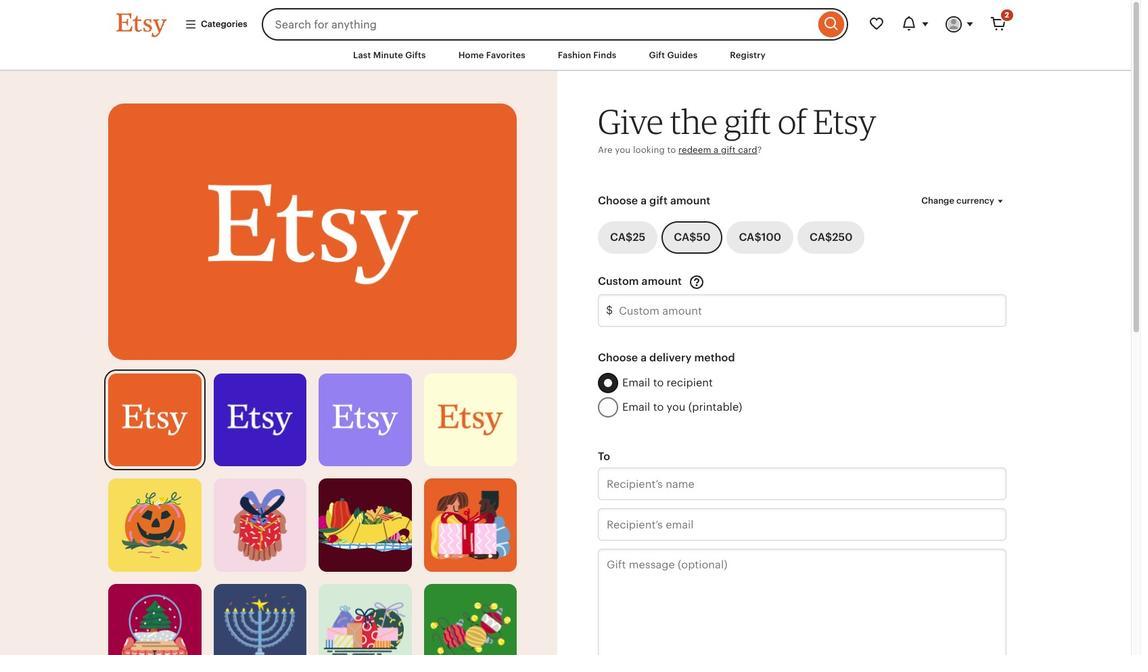 Task type: describe. For each thing, give the bounding box(es) containing it.
a inside give the gift of etsy are you looking to redeem a gift card ?
[[714, 145, 719, 155]]

illustration of two people holding a large pink gift box with white zig zag stripes and a red and pink ribbon, on an orange background with a small etsy logo in white font in the top left corner image
[[424, 479, 517, 572]]

recipient
[[667, 376, 713, 389]]

last
[[353, 50, 371, 60]]

email to recipient
[[623, 376, 713, 389]]

illustration of an orange pumpkin with a carved face on a bed of green with a yellow background and a small etsy logo in the top left corner in black font image
[[108, 479, 201, 572]]

2
[[1006, 11, 1010, 19]]

give
[[598, 101, 664, 142]]

Custom amount number field
[[598, 294, 1007, 327]]

menu bar containing last minute gifts
[[92, 41, 1040, 71]]

change currency button
[[912, 189, 1017, 213]]

categories banner
[[92, 0, 1040, 41]]

finds
[[594, 50, 617, 60]]

give the gift of etsy are you looking to redeem a gift card ?
[[598, 101, 877, 155]]

change
[[922, 196, 955, 206]]

to for you
[[654, 401, 664, 413]]

gifts
[[406, 50, 426, 60]]

choose for choose a delivery method
[[598, 351, 638, 364]]

method
[[695, 351, 736, 364]]

custom amount
[[598, 275, 685, 288]]

1 vertical spatial gift
[[722, 145, 736, 155]]

illustration of a yellow cornucopia sitting on a white tablecloth with turquoise checkers and overfilling with an orange gourd, yellow corn, pink grapes, as well as seasonal foliage floating behind. the background is burgundy with a small etsy logo in white font in the top left corner. image
[[319, 479, 412, 572]]

last minute gifts
[[353, 50, 426, 60]]

the
[[670, 101, 718, 142]]

(printable)
[[689, 401, 743, 413]]

1 etsy logo with white font on an orange background image from the top
[[108, 104, 517, 360]]

0 vertical spatial amount
[[671, 194, 711, 207]]

gift
[[649, 50, 666, 60]]

delivery
[[650, 351, 692, 364]]

ca$50
[[674, 231, 711, 244]]

fashion finds link
[[548, 43, 627, 68]]

to for recipient
[[654, 376, 664, 389]]

2 link
[[983, 8, 1015, 41]]

of
[[778, 101, 807, 142]]

home
[[459, 50, 484, 60]]

minute
[[373, 50, 403, 60]]

ca$25
[[611, 231, 646, 244]]

ca$250
[[810, 231, 853, 244]]

custom
[[598, 275, 639, 288]]

gift guides
[[649, 50, 698, 60]]

registry link
[[720, 43, 776, 68]]

you inside give the gift of etsy are you looking to redeem a gift card ?
[[615, 145, 631, 155]]

change currency
[[922, 196, 995, 206]]

card
[[739, 145, 758, 155]]

Recipient's email email field
[[598, 508, 1007, 541]]

?
[[758, 145, 762, 155]]

categories button
[[175, 12, 258, 37]]

Search for anything text field
[[262, 8, 816, 41]]



Task type: vqa. For each thing, say whether or not it's contained in the screenshot.
Art within the WATERCOLOR WALL ART
no



Task type: locate. For each thing, give the bounding box(es) containing it.
etsy logo with white font on a blue background image
[[214, 373, 307, 467]]

to right looking
[[668, 145, 676, 155]]

2 vertical spatial gift
[[650, 194, 668, 207]]

email
[[623, 376, 651, 389], [623, 401, 651, 413]]

choose up ca$25
[[598, 194, 638, 207]]

registry
[[731, 50, 766, 60]]

gift up card
[[725, 101, 772, 142]]

etsy logo with white font on a cream background image
[[424, 373, 517, 467]]

illustration of an assortment of multicolored wrapped presents with a light pastel green background and a small etsy logo in white font in the top left corner image
[[319, 584, 412, 655]]

fashion
[[558, 50, 592, 60]]

guides
[[668, 50, 698, 60]]

a left delivery
[[641, 351, 647, 364]]

categories
[[201, 19, 247, 29]]

a for choose a gift amount
[[641, 194, 647, 207]]

choose for choose a gift amount
[[598, 194, 638, 207]]

illustration of hands cradling a snow globe with a green christmas tree and falling snow against a maroon red background with a small etsy logo in white font in the top left corner.. image
[[108, 584, 201, 655]]

to
[[598, 450, 611, 463]]

redeem
[[679, 145, 712, 155]]

fashion finds
[[558, 50, 617, 60]]

1 vertical spatial email
[[623, 401, 651, 413]]

0 vertical spatial choose
[[598, 194, 638, 207]]

2 vertical spatial to
[[654, 401, 664, 413]]

illustration of lit menorah with a star as the center candle flame on a dark blue background with a small etsy logo in white font in the top left corner image
[[214, 584, 307, 655]]

email to you (printable)
[[623, 401, 743, 413]]

0 vertical spatial email
[[623, 376, 651, 389]]

2 vertical spatial a
[[641, 351, 647, 364]]

amount right "custom"
[[642, 275, 682, 288]]

2 email from the top
[[623, 401, 651, 413]]

0 vertical spatial you
[[615, 145, 631, 155]]

menu bar
[[92, 41, 1040, 71]]

you right are
[[615, 145, 631, 155]]

to down email to recipient in the bottom of the page
[[654, 401, 664, 413]]

gift down looking
[[650, 194, 668, 207]]

1 vertical spatial to
[[654, 376, 664, 389]]

0 vertical spatial to
[[668, 145, 676, 155]]

choose a gift amount
[[598, 194, 711, 207]]

you
[[615, 145, 631, 155], [667, 401, 686, 413]]

to
[[668, 145, 676, 155], [654, 376, 664, 389], [654, 401, 664, 413]]

gift left card
[[722, 145, 736, 155]]

1 vertical spatial etsy logo with white font on an orange background image
[[108, 373, 201, 467]]

gift guides link
[[639, 43, 708, 68]]

etsy logo with white font on an orange background image
[[108, 104, 517, 360], [108, 373, 201, 467]]

home favorites
[[459, 50, 526, 60]]

currency
[[957, 196, 995, 206]]

0 vertical spatial gift
[[725, 101, 772, 142]]

etsy
[[814, 101, 877, 142]]

1 vertical spatial amount
[[642, 275, 682, 288]]

1 horizontal spatial you
[[667, 401, 686, 413]]

email down email to recipient in the bottom of the page
[[623, 401, 651, 413]]

email for email to recipient
[[623, 376, 651, 389]]

a for choose a delivery method
[[641, 351, 647, 364]]

a up ca$25
[[641, 194, 647, 207]]

last minute gifts link
[[343, 43, 436, 68]]

gift
[[725, 101, 772, 142], [722, 145, 736, 155], [650, 194, 668, 207]]

2 etsy logo with white font on an orange background image from the top
[[108, 373, 201, 467]]

choose a delivery method
[[598, 351, 736, 364]]

email for email to you (printable)
[[623, 401, 651, 413]]

redeem a gift card link
[[679, 145, 758, 155]]

Gift message (optional) text field
[[598, 549, 1007, 655]]

none search field inside categories 'banner'
[[262, 8, 849, 41]]

etsy logo with orange font on a lavender background image
[[319, 373, 412, 467]]

0 horizontal spatial you
[[615, 145, 631, 155]]

choose left delivery
[[598, 351, 638, 364]]

1 vertical spatial a
[[641, 194, 647, 207]]

illustration of an assortment of 3 sphere ornaments with red and golden yellow colors and a string of lights running through them on a green background with a small etsy logo in white font in the top left corner image
[[424, 584, 517, 655]]

amount
[[671, 194, 711, 207], [642, 275, 682, 288]]

looking
[[633, 145, 665, 155]]

choose
[[598, 194, 638, 207], [598, 351, 638, 364]]

Recipient's name text field
[[598, 468, 1007, 500]]

1 vertical spatial you
[[667, 401, 686, 413]]

a right redeem
[[714, 145, 719, 155]]

ca$100
[[739, 231, 782, 244]]

illustration of two open hands holding a small box wrapped in a red paper with white confetti design on a light pink background with and small etsy logo in the top left corner in black font image
[[214, 479, 307, 572]]

1 email from the top
[[623, 376, 651, 389]]

favorites
[[487, 50, 526, 60]]

1 choose from the top
[[598, 194, 638, 207]]

to inside give the gift of etsy are you looking to redeem a gift card ?
[[668, 145, 676, 155]]

to down choose a delivery method on the bottom of page
[[654, 376, 664, 389]]

are
[[598, 145, 613, 155]]

gift for of
[[725, 101, 772, 142]]

gift for amount
[[650, 194, 668, 207]]

0 vertical spatial a
[[714, 145, 719, 155]]

None search field
[[262, 8, 849, 41]]

you down email to recipient in the bottom of the page
[[667, 401, 686, 413]]

amount up ca$50
[[671, 194, 711, 207]]

email down choose a delivery method on the bottom of page
[[623, 376, 651, 389]]

2 choose from the top
[[598, 351, 638, 364]]

0 vertical spatial etsy logo with white font on an orange background image
[[108, 104, 517, 360]]

a
[[714, 145, 719, 155], [641, 194, 647, 207], [641, 351, 647, 364]]

home favorites link
[[449, 43, 536, 68]]

1 vertical spatial choose
[[598, 351, 638, 364]]



